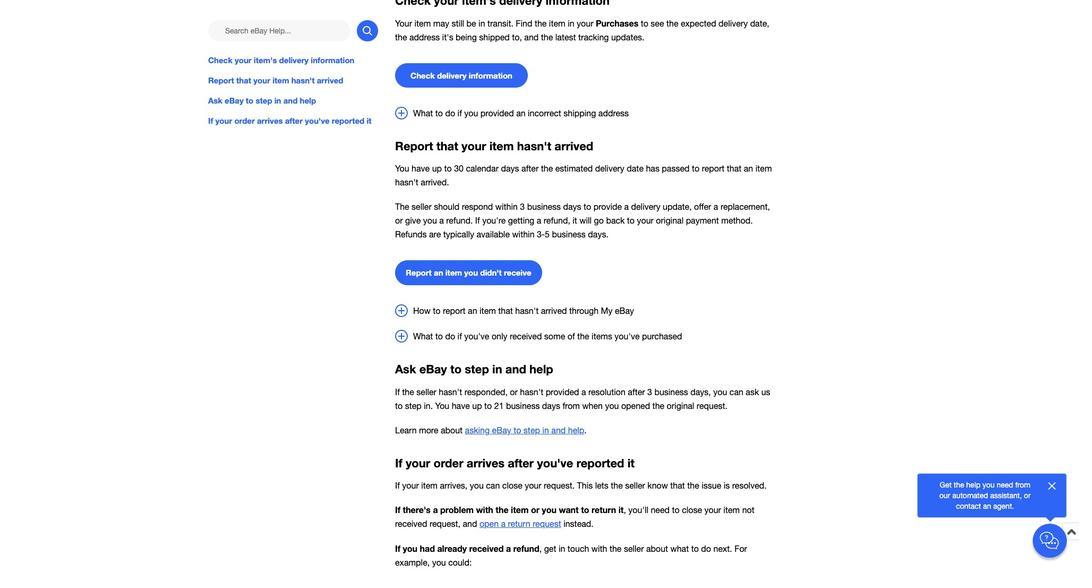 Task type: locate. For each thing, give the bounding box(es) containing it.
in right "get"
[[559, 544, 565, 553]]

1 vertical spatial return
[[508, 519, 530, 529]]

order inside "if your order arrives after you've reported it" link
[[234, 116, 255, 125]]

1 horizontal spatial days
[[542, 401, 560, 411]]

2 if from the top
[[458, 332, 462, 341]]

0 vertical spatial arrived
[[317, 75, 343, 85]]

original
[[656, 216, 684, 225], [667, 401, 695, 411]]

0 horizontal spatial request.
[[544, 481, 575, 490]]

the right the touch
[[610, 544, 622, 553]]

1 vertical spatial ,
[[540, 544, 542, 553]]

1 vertical spatial ask ebay to step in and help
[[395, 362, 553, 376]]

hasn't inside how to report an item that hasn't arrived through my ebay dropdown button
[[515, 306, 539, 315]]

days,
[[691, 387, 711, 397]]

report right how
[[443, 306, 466, 315]]

check for check your item's delivery information
[[208, 55, 233, 65]]

passed
[[662, 164, 690, 173]]

3-
[[537, 230, 545, 239]]

3 up getting
[[520, 202, 525, 212]]

seller up give
[[412, 202, 432, 212]]

0 vertical spatial ,
[[624, 505, 626, 515]]

business up refund,
[[527, 202, 561, 212]]

and down only on the bottom of the page
[[506, 362, 526, 376]]

original down update,
[[656, 216, 684, 225]]

you
[[464, 108, 478, 118], [423, 216, 437, 225], [464, 268, 478, 278], [714, 387, 727, 397], [605, 401, 619, 411], [983, 481, 995, 489], [470, 481, 484, 490], [542, 505, 557, 515], [403, 543, 418, 553], [432, 558, 446, 567]]

with
[[476, 505, 493, 515], [592, 544, 607, 553]]

do inside , get in touch with the seller about what to do next. for example, you could:
[[701, 544, 711, 553]]

respond
[[462, 202, 493, 212]]

get
[[940, 481, 952, 489]]

1 horizontal spatial you
[[435, 401, 450, 411]]

or inside if the seller hasn't responded, or hasn't provided a resolution after 3 business days, you can ask us to step in. you have up to 21 business days from when you opened the original request.
[[510, 387, 518, 397]]

if down check delivery information link
[[458, 108, 462, 118]]

2 vertical spatial arrived
[[541, 306, 567, 315]]

after down ask ebay to step in and help link
[[285, 116, 303, 125]]

check your item's delivery information link
[[208, 54, 378, 66]]

1 vertical spatial with
[[592, 544, 607, 553]]

from left when
[[563, 401, 580, 411]]

0 horizontal spatial report
[[443, 306, 466, 315]]

or inside the seller should respond within 3 business days to provide a delivery update, offer a replacement, or give you a refund. if you're getting a refund, it will go back to your original payment method. refunds are typically available within 3-5 business days.
[[395, 216, 403, 225]]

assistant,
[[991, 491, 1022, 500]]

1 vertical spatial close
[[682, 505, 702, 515]]

0 horizontal spatial need
[[651, 505, 670, 515]]

updates.
[[611, 32, 645, 42]]

or right assistant,
[[1024, 491, 1031, 500]]

days inside "you have up to 30 calendar days after the estimated delivery date has passed to report that an item hasn't arrived."
[[501, 164, 519, 173]]

an inside "you have up to 30 calendar days after the estimated delivery date has passed to report that an item hasn't arrived."
[[744, 164, 753, 173]]

you inside the seller should respond within 3 business days to provide a delivery update, offer a replacement, or give you a refund. if you're getting a refund, it will go back to your original payment method. refunds are typically available within 3-5 business days.
[[423, 216, 437, 225]]

replacement,
[[721, 202, 770, 212]]

if your order arrives after you've reported it down ask ebay to step in and help link
[[208, 116, 372, 125]]

provided inside if the seller hasn't responded, or hasn't provided a resolution after 3 business days, you can ask us to step in. you have up to 21 business days from when you opened the original request.
[[546, 387, 579, 397]]

an left agent.
[[983, 502, 992, 510]]

business left days,
[[655, 387, 688, 397]]

ask
[[746, 387, 759, 397]]

and inside to see the expected delivery date, the address it's being shipped to, and the latest tracking updates.
[[524, 32, 539, 42]]

responded,
[[465, 387, 508, 397]]

you
[[395, 164, 409, 173], [435, 401, 450, 411]]

can
[[730, 387, 744, 397], [486, 481, 500, 490]]

order up arrives,
[[434, 456, 464, 470]]

up
[[432, 164, 442, 173], [472, 401, 482, 411]]

0 vertical spatial report
[[702, 164, 725, 173]]

0 vertical spatial request.
[[697, 401, 728, 411]]

with inside , get in touch with the seller about what to do next. for example, you could:
[[592, 544, 607, 553]]

0 horizontal spatial arrives
[[257, 116, 283, 125]]

this
[[577, 481, 593, 490]]

if
[[208, 116, 213, 125], [475, 216, 480, 225], [395, 387, 400, 397], [395, 456, 403, 470], [395, 481, 400, 490], [395, 505, 401, 515], [395, 543, 401, 553]]

1 horizontal spatial arrives
[[467, 456, 505, 470]]

item
[[415, 18, 431, 28], [549, 18, 566, 28], [273, 75, 289, 85], [490, 139, 514, 153], [756, 164, 772, 173], [446, 268, 462, 278], [480, 306, 496, 315], [421, 481, 438, 490], [511, 505, 529, 515], [724, 505, 740, 515]]

0 vertical spatial with
[[476, 505, 493, 515]]

2 what from the top
[[413, 332, 433, 341]]

from inside get the help you need from our automated assistant, or contact an agent.
[[1016, 481, 1031, 489]]

report right passed at the right of page
[[702, 164, 725, 173]]

reported
[[332, 116, 365, 125], [577, 456, 624, 470]]

.
[[584, 425, 587, 435]]

in
[[479, 18, 485, 28], [568, 18, 575, 28], [274, 96, 281, 105], [492, 362, 502, 376], [543, 425, 549, 435], [559, 544, 565, 553]]

1 horizontal spatial check
[[411, 71, 435, 80]]

0 vertical spatial report
[[208, 75, 234, 85]]

do for you
[[445, 108, 455, 118]]

an
[[516, 108, 526, 118], [744, 164, 753, 173], [434, 268, 443, 278], [468, 306, 477, 315], [983, 502, 992, 510]]

report that your item hasn't arrived down check your item's delivery information
[[208, 75, 343, 85]]

request.
[[697, 401, 728, 411], [544, 481, 575, 490]]

1 horizontal spatial ,
[[624, 505, 626, 515]]

0 vertical spatial reported
[[332, 116, 365, 125]]

1 horizontal spatial ask ebay to step in and help
[[395, 362, 553, 376]]

1 vertical spatial about
[[646, 544, 668, 553]]

the seller should respond within 3 business days to provide a delivery update, offer a replacement, or give you a refund. if you're getting a refund, it will go back to your original payment method. refunds are typically available within 3-5 business days.
[[395, 202, 770, 239]]

1 horizontal spatial provided
[[546, 387, 579, 397]]

need inside , you'll need to close your item not received request, and
[[651, 505, 670, 515]]

0 vertical spatial do
[[445, 108, 455, 118]]

1 horizontal spatial address
[[599, 108, 629, 118]]

1 horizontal spatial about
[[646, 544, 668, 553]]

1 horizontal spatial have
[[452, 401, 470, 411]]

1 if from the top
[[458, 108, 462, 118]]

items
[[592, 332, 612, 341]]

had
[[420, 543, 435, 553]]

0 horizontal spatial reported
[[332, 116, 365, 125]]

, get in touch with the seller about what to do next. for example, you could:
[[395, 544, 747, 567]]

report inside dropdown button
[[443, 306, 466, 315]]

next.
[[714, 544, 732, 553]]

lets
[[595, 481, 609, 490]]

payment
[[686, 216, 719, 225]]

seller left know on the bottom of the page
[[625, 481, 645, 490]]

0 horizontal spatial check
[[208, 55, 233, 65]]

, for if there's a problem with the item or you want to return it
[[624, 505, 626, 515]]

that right know on the bottom of the page
[[671, 481, 685, 490]]

refund,
[[544, 216, 570, 225]]

arrived
[[317, 75, 343, 85], [555, 139, 593, 153], [541, 306, 567, 315]]

are
[[429, 230, 441, 239]]

received inside , you'll need to close your item not received request, and
[[395, 519, 427, 529]]

report an item you didn't receive
[[406, 268, 532, 278]]

in up responded,
[[492, 362, 502, 376]]

that inside "you have up to 30 calendar days after the estimated delivery date has passed to report that an item hasn't arrived."
[[727, 164, 742, 173]]

0 horizontal spatial up
[[432, 164, 442, 173]]

0 horizontal spatial 3
[[520, 202, 525, 212]]

days up will
[[563, 202, 581, 212]]

0 vertical spatial have
[[412, 164, 430, 173]]

information
[[311, 55, 355, 65], [469, 71, 513, 80]]

ask
[[208, 96, 223, 105], [395, 362, 416, 376]]

your inside , you'll need to close your item not received request, and
[[705, 505, 721, 515]]

return down lets
[[592, 505, 616, 515]]

1 horizontal spatial order
[[434, 456, 464, 470]]

have up arrived.
[[412, 164, 430, 173]]

1 horizontal spatial request.
[[697, 401, 728, 411]]

delivery left the date,
[[719, 18, 748, 28]]

about left 'what'
[[646, 544, 668, 553]]

1 vertical spatial reported
[[577, 456, 624, 470]]

request. down days,
[[697, 401, 728, 411]]

us
[[762, 387, 771, 397]]

an up replacement,
[[744, 164, 753, 173]]

hasn't up what to do if you've only received some of the items you've purchased at the bottom of page
[[515, 306, 539, 315]]

or left give
[[395, 216, 403, 225]]

1 horizontal spatial from
[[1016, 481, 1031, 489]]

you left didn't
[[464, 268, 478, 278]]

can left 'ask'
[[730, 387, 744, 397]]

if your order arrives after you've reported it down asking ebay to step in and help link
[[395, 456, 635, 470]]

seller down you'll
[[624, 544, 644, 553]]

0 vertical spatial need
[[997, 481, 1014, 489]]

can up "if there's a problem with the item or you want to return it"
[[486, 481, 500, 490]]

close inside , you'll need to close your item not received request, and
[[682, 505, 702, 515]]

delivery
[[719, 18, 748, 28], [279, 55, 309, 65], [437, 71, 467, 80], [595, 164, 625, 173], [631, 202, 661, 212]]

your inside your item may still be in transit. find the item in your purchases
[[577, 18, 594, 28]]

need right you'll
[[651, 505, 670, 515]]

hasn't inside "you have up to 30 calendar days after the estimated delivery date has passed to report that an item hasn't arrived."
[[395, 177, 419, 187]]

item down check your item's delivery information
[[273, 75, 289, 85]]

if your item arrives, you can close your request. this lets the seller know that the issue is resolved.
[[395, 481, 767, 490]]

if
[[458, 108, 462, 118], [458, 332, 462, 341]]

that up only on the bottom of the page
[[498, 306, 513, 315]]

2 horizontal spatial days
[[563, 202, 581, 212]]

report an item you didn't receive link
[[395, 261, 542, 285]]

0 vertical spatial address
[[410, 32, 440, 42]]

days inside if the seller hasn't responded, or hasn't provided a resolution after 3 business days, you can ask us to step in. you have up to 21 business days from when you opened the original request.
[[542, 401, 560, 411]]

check for check delivery information
[[411, 71, 435, 80]]

0 horizontal spatial address
[[410, 32, 440, 42]]

1 vertical spatial provided
[[546, 387, 579, 397]]

0 vertical spatial order
[[234, 116, 255, 125]]

arrived down check your item's delivery information link
[[317, 75, 343, 85]]

0 vertical spatial 3
[[520, 202, 525, 212]]

the inside , get in touch with the seller about what to do next. for example, you could:
[[610, 544, 622, 553]]

0 horizontal spatial if your order arrives after you've reported it
[[208, 116, 372, 125]]

give
[[405, 216, 421, 225]]

item inside , you'll need to close your item not received request, and
[[724, 505, 740, 515]]

1 horizontal spatial with
[[592, 544, 607, 553]]

0 vertical spatial arrives
[[257, 116, 283, 125]]

received down the how to report an item that hasn't arrived through my ebay
[[510, 332, 542, 341]]

an down report an item you didn't receive link
[[468, 306, 477, 315]]

do inside what to do if you provided an incorrect shipping address dropdown button
[[445, 108, 455, 118]]

that up 30
[[437, 139, 458, 153]]

more
[[419, 425, 439, 435]]

1 vertical spatial report that your item hasn't arrived
[[395, 139, 593, 153]]

delivery left update,
[[631, 202, 661, 212]]

0 vertical spatial check
[[208, 55, 233, 65]]

, inside , you'll need to close your item not received request, and
[[624, 505, 626, 515]]

address
[[410, 32, 440, 42], [599, 108, 629, 118]]

resolution
[[589, 387, 626, 397]]

help up automated
[[967, 481, 981, 489]]

what to do if you've only received some of the items you've purchased
[[413, 332, 682, 341]]

1 vertical spatial up
[[472, 401, 482, 411]]

original inside the seller should respond within 3 business days to provide a delivery update, offer a replacement, or give you a refund. if you're getting a refund, it will go back to your original payment method. refunds are typically available within 3-5 business days.
[[656, 216, 684, 225]]

you inside , get in touch with the seller about what to do next. for example, you could:
[[432, 558, 446, 567]]

you up "are"
[[423, 216, 437, 225]]

if your order arrives after you've reported it inside "if your order arrives after you've reported it" link
[[208, 116, 372, 125]]

1 vertical spatial can
[[486, 481, 500, 490]]

, inside , get in touch with the seller about what to do next. for example, you could:
[[540, 544, 542, 553]]

Search eBay Help... text field
[[208, 20, 351, 41]]

1 what from the top
[[413, 108, 433, 118]]

1 horizontal spatial close
[[682, 505, 702, 515]]

0 horizontal spatial ,
[[540, 544, 542, 553]]

what
[[413, 108, 433, 118], [413, 332, 433, 341]]

delivery inside to see the expected delivery date, the address it's being shipped to, and the latest tracking updates.
[[719, 18, 748, 28]]

received down open
[[469, 543, 504, 553]]

refund
[[513, 543, 540, 553]]

ask ebay to step in and help down report that your item hasn't arrived link
[[208, 96, 316, 105]]

1 vertical spatial have
[[452, 401, 470, 411]]

0 vertical spatial up
[[432, 164, 442, 173]]

request. inside if the seller hasn't responded, or hasn't provided a resolution after 3 business days, you can ask us to step in. you have up to 21 business days from when you opened the original request.
[[697, 401, 728, 411]]

how
[[413, 306, 431, 315]]

my
[[601, 306, 613, 315]]

0 horizontal spatial from
[[563, 401, 580, 411]]

3
[[520, 202, 525, 212], [648, 387, 652, 397]]

0 vertical spatial days
[[501, 164, 519, 173]]

report that your item hasn't arrived link
[[208, 74, 378, 86]]

you right arrives,
[[470, 481, 484, 490]]

help inside get the help you need from our automated assistant, or contact an agent.
[[967, 481, 981, 489]]

available
[[477, 230, 510, 239]]

return down "if there's a problem with the item or you want to return it"
[[508, 519, 530, 529]]

0 vertical spatial report that your item hasn't arrived
[[208, 75, 343, 85]]

0 vertical spatial provided
[[481, 108, 514, 118]]

after
[[285, 116, 303, 125], [522, 164, 539, 173], [628, 387, 645, 397], [508, 456, 534, 470]]

a up when
[[582, 387, 586, 397]]

the right 'get' on the right bottom of page
[[954, 481, 965, 489]]

ebay inside how to report an item that hasn't arrived through my ebay dropdown button
[[615, 306, 634, 315]]

1 vertical spatial report
[[443, 306, 466, 315]]

that up replacement,
[[727, 164, 742, 173]]

0 horizontal spatial with
[[476, 505, 493, 515]]

within
[[495, 202, 518, 212], [512, 230, 535, 239]]

how to report an item that hasn't arrived through my ebay button
[[395, 304, 779, 317]]

up inside "you have up to 30 calendar days after the estimated delivery date has passed to report that an item hasn't arrived."
[[432, 164, 442, 173]]

0 vertical spatial can
[[730, 387, 744, 397]]

see
[[651, 18, 664, 28]]

0 horizontal spatial ask
[[208, 96, 223, 105]]

item left not
[[724, 505, 740, 515]]

transit.
[[488, 18, 514, 28]]

the left issue
[[688, 481, 700, 490]]

can inside if the seller hasn't responded, or hasn't provided a resolution after 3 business days, you can ask us to step in. you have up to 21 business days from when you opened the original request.
[[730, 387, 744, 397]]

1 horizontal spatial if your order arrives after you've reported it
[[395, 456, 635, 470]]

how to report an item that hasn't arrived through my ebay
[[413, 306, 634, 315]]

and inside , you'll need to close your item not received request, and
[[463, 519, 477, 529]]

0 horizontal spatial about
[[441, 425, 463, 435]]

1 vertical spatial information
[[469, 71, 513, 80]]

need up assistant,
[[997, 481, 1014, 489]]

0 horizontal spatial close
[[502, 481, 523, 490]]

from up assistant,
[[1016, 481, 1031, 489]]

item up only on the bottom of the page
[[480, 306, 496, 315]]

need inside get the help you need from our automated assistant, or contact an agent.
[[997, 481, 1014, 489]]

0 vertical spatial if your order arrives after you've reported it
[[208, 116, 372, 125]]

within down getting
[[512, 230, 535, 239]]

close up "if there's a problem with the item or you want to return it"
[[502, 481, 523, 490]]

date,
[[750, 18, 770, 28]]

1 horizontal spatial 3
[[648, 387, 652, 397]]

0 horizontal spatial order
[[234, 116, 255, 125]]

step inside if the seller hasn't responded, or hasn't provided a resolution after 3 business days, you can ask us to step in. you have up to 21 business days from when you opened the original request.
[[405, 401, 422, 411]]

0 vertical spatial original
[[656, 216, 684, 225]]

you've up the if your item arrives, you can close your request. this lets the seller know that the issue is resolved.
[[537, 456, 573, 470]]

0 horizontal spatial you
[[395, 164, 409, 173]]

about
[[441, 425, 463, 435], [646, 544, 668, 553]]

2 vertical spatial do
[[701, 544, 711, 553]]

you up the
[[395, 164, 409, 173]]

you inside "you have up to 30 calendar days after the estimated delivery date has passed to report that an item hasn't arrived."
[[395, 164, 409, 173]]

could:
[[448, 558, 472, 567]]

, for if you had already received a refund
[[540, 544, 542, 553]]

0 vertical spatial ask ebay to step in and help
[[208, 96, 316, 105]]

to
[[641, 18, 649, 28], [246, 96, 254, 105], [435, 108, 443, 118], [444, 164, 452, 173], [692, 164, 700, 173], [584, 202, 591, 212], [627, 216, 635, 225], [433, 306, 441, 315], [435, 332, 443, 341], [450, 362, 462, 376], [395, 401, 403, 411], [484, 401, 492, 411], [514, 425, 521, 435], [581, 505, 589, 515], [672, 505, 680, 515], [691, 544, 699, 553]]

contact
[[956, 502, 981, 510]]

calendar
[[466, 164, 499, 173]]

item inside dropdown button
[[480, 306, 496, 315]]

the left estimated on the top right of the page
[[541, 164, 553, 173]]

that inside dropdown button
[[498, 306, 513, 315]]

and left open
[[463, 519, 477, 529]]

report that your item hasn't arrived up calendar
[[395, 139, 593, 153]]

days up asking ebay to step in and help link
[[542, 401, 560, 411]]

do inside what to do if you've only received some of the items you've purchased dropdown button
[[445, 332, 455, 341]]

0 vertical spatial what
[[413, 108, 433, 118]]

have down responded,
[[452, 401, 470, 411]]

provided left incorrect
[[481, 108, 514, 118]]

within up you're
[[495, 202, 518, 212]]

address inside dropdown button
[[599, 108, 629, 118]]

if left only on the bottom of the page
[[458, 332, 462, 341]]

the right lets
[[611, 481, 623, 490]]

back
[[606, 216, 625, 225]]

your
[[577, 18, 594, 28], [235, 55, 252, 65], [254, 75, 270, 85], [215, 116, 232, 125], [462, 139, 486, 153], [637, 216, 654, 225], [406, 456, 430, 470], [402, 481, 419, 490], [525, 481, 542, 490], [705, 505, 721, 515]]

the up open
[[496, 505, 509, 515]]

1 vertical spatial request.
[[544, 481, 575, 490]]

2 vertical spatial report
[[406, 268, 432, 278]]

1 vertical spatial from
[[1016, 481, 1031, 489]]

1 vertical spatial if your order arrives after you've reported it
[[395, 456, 635, 470]]

a right open
[[501, 519, 506, 529]]

1 vertical spatial what
[[413, 332, 433, 341]]

help
[[300, 96, 316, 105], [530, 362, 553, 376], [568, 425, 584, 435], [967, 481, 981, 489]]

your inside the seller should respond within 3 business days to provide a delivery update, offer a replacement, or give you a refund. if you're getting a refund, it will go back to your original payment method. refunds are typically available within 3-5 business days.
[[637, 216, 654, 225]]

original down days,
[[667, 401, 695, 411]]

in.
[[424, 401, 433, 411]]

1 vertical spatial report
[[395, 139, 433, 153]]

up inside if the seller hasn't responded, or hasn't provided a resolution after 3 business days, you can ask us to step in. you have up to 21 business days from when you opened the original request.
[[472, 401, 482, 411]]

still
[[452, 18, 464, 28]]

arrived.
[[421, 177, 449, 187]]

seller up "in."
[[417, 387, 437, 397]]

address down may
[[410, 32, 440, 42]]

1 horizontal spatial up
[[472, 401, 482, 411]]

1 vertical spatial check
[[411, 71, 435, 80]]

arrived up some
[[541, 306, 567, 315]]

find
[[516, 18, 533, 28]]

arrived up estimated on the top right of the page
[[555, 139, 593, 153]]

need
[[997, 481, 1014, 489], [651, 505, 670, 515]]

after inside "you have up to 30 calendar days after the estimated delivery date has passed to report that an item hasn't arrived."
[[522, 164, 539, 173]]

item inside "you have up to 30 calendar days after the estimated delivery date has passed to report that an item hasn't arrived."
[[756, 164, 772, 173]]

help down report that your item hasn't arrived link
[[300, 96, 316, 105]]

if for you
[[458, 108, 462, 118]]

0 vertical spatial received
[[510, 332, 542, 341]]

or
[[395, 216, 403, 225], [510, 387, 518, 397], [1024, 491, 1031, 500], [531, 505, 540, 515]]

arrives down ask ebay to step in and help link
[[257, 116, 283, 125]]

arrives down learn more about asking ebay to step in and help .
[[467, 456, 505, 470]]

0 vertical spatial if
[[458, 108, 462, 118]]

1 horizontal spatial information
[[469, 71, 513, 80]]



Task type: describe. For each thing, give the bounding box(es) containing it.
0 horizontal spatial ask ebay to step in and help
[[208, 96, 316, 105]]

a inside if the seller hasn't responded, or hasn't provided a resolution after 3 business days, you can ask us to step in. you have up to 21 business days from when you opened the original request.
[[582, 387, 586, 397]]

a up 3-
[[537, 216, 541, 225]]

seller inside , get in touch with the seller about what to do next. for example, you could:
[[624, 544, 644, 553]]

a up back
[[624, 202, 629, 212]]

may
[[433, 18, 449, 28]]

check your item's delivery information
[[208, 55, 355, 65]]

refunds
[[395, 230, 427, 239]]

you're
[[482, 216, 506, 225]]

to inside to see the expected delivery date, the address it's being shipped to, and the latest tracking updates.
[[641, 18, 649, 28]]

3 inside if the seller hasn't responded, or hasn't provided a resolution after 3 business days, you can ask us to step in. you have up to 21 business days from when you opened the original request.
[[648, 387, 652, 397]]

and down report that your item hasn't arrived link
[[283, 96, 298, 105]]

if you had already received a refund
[[395, 543, 540, 553]]

1 vertical spatial arrived
[[555, 139, 593, 153]]

you've down ask ebay to step in and help link
[[305, 116, 330, 125]]

a right offer
[[714, 202, 718, 212]]

check delivery information link
[[395, 63, 528, 88]]

original inside if the seller hasn't responded, or hasn't provided a resolution after 3 business days, you can ask us to step in. you have up to 21 business days from when you opened the original request.
[[667, 401, 695, 411]]

the inside get the help you need from our automated assistant, or contact an agent.
[[954, 481, 965, 489]]

open a return request instead.
[[480, 519, 594, 529]]

provide
[[594, 202, 622, 212]]

update,
[[663, 202, 692, 212]]

if inside if the seller hasn't responded, or hasn't provided a resolution after 3 business days, you can ask us to step in. you have up to 21 business days from when you opened the original request.
[[395, 387, 400, 397]]

there's
[[403, 505, 431, 515]]

what for what to do if you've only received some of the items you've purchased
[[413, 332, 433, 341]]

item up calendar
[[490, 139, 514, 153]]

2 vertical spatial received
[[469, 543, 504, 553]]

the
[[395, 202, 409, 212]]

a down should
[[439, 216, 444, 225]]

get the help you need from our automated assistant, or contact an agent. tooltip
[[935, 480, 1036, 512]]

you down resolution
[[605, 401, 619, 411]]

typically
[[443, 230, 474, 239]]

the inside dropdown button
[[577, 332, 589, 341]]

request,
[[430, 519, 461, 529]]

an down "are"
[[434, 268, 443, 278]]

touch
[[568, 544, 589, 553]]

the right see
[[667, 18, 679, 28]]

not
[[742, 505, 755, 515]]

hasn't up asking ebay to step in and help link
[[520, 387, 544, 397]]

received inside dropdown button
[[510, 332, 542, 341]]

in inside , get in touch with the seller about what to do next. for example, you could:
[[559, 544, 565, 553]]

to see the expected delivery date, the address it's being shipped to, and the latest tracking updates.
[[395, 18, 770, 42]]

get the help you need from our automated assistant, or contact an agent.
[[940, 481, 1031, 510]]

delivery inside the seller should respond within 3 business days to provide a delivery update, offer a replacement, or give you a refund. if you're getting a refund, it will go back to your original payment method. refunds are typically available within 3-5 business days.
[[631, 202, 661, 212]]

0 vertical spatial within
[[495, 202, 518, 212]]

in down report that your item hasn't arrived link
[[274, 96, 281, 105]]

provided inside dropdown button
[[481, 108, 514, 118]]

for
[[735, 544, 747, 553]]

you've left only on the bottom of the page
[[464, 332, 489, 341]]

if your order arrives after you've reported it link
[[208, 115, 378, 127]]

with for touch
[[592, 544, 607, 553]]

of
[[568, 332, 575, 341]]

purchased
[[642, 332, 682, 341]]

address inside to see the expected delivery date, the address it's being shipped to, and the latest tracking updates.
[[410, 32, 440, 42]]

what for what to do if you provided an incorrect shipping address
[[413, 108, 433, 118]]

about inside , get in touch with the seller about what to do next. for example, you could:
[[646, 544, 668, 553]]

if for you've
[[458, 332, 462, 341]]

receive
[[504, 268, 532, 278]]

what to do if you've only received some of the items you've purchased button
[[395, 330, 779, 343]]

through
[[569, 306, 599, 315]]

0 horizontal spatial report that your item hasn't arrived
[[208, 75, 343, 85]]

asking ebay to step in and help link
[[465, 425, 584, 435]]

0 vertical spatial information
[[311, 55, 355, 65]]

incorrect
[[528, 108, 561, 118]]

getting
[[508, 216, 535, 225]]

it inside the seller should respond within 3 business days to provide a delivery update, offer a replacement, or give you a refund. if you're getting a refund, it will go back to your original payment method. refunds are typically available within 3-5 business days.
[[573, 216, 577, 225]]

you up example,
[[403, 543, 418, 553]]

3 inside the seller should respond within 3 business days to provide a delivery update, offer a replacement, or give you a refund. if you're getting a refund, it will go back to your original payment method. refunds are typically available within 3-5 business days.
[[520, 202, 525, 212]]

shipping
[[564, 108, 596, 118]]

you inside dropdown button
[[464, 108, 478, 118]]

you up request
[[542, 505, 557, 515]]

after down asking ebay to step in and help link
[[508, 456, 534, 470]]

request
[[533, 519, 561, 529]]

you have up to 30 calendar days after the estimated delivery date has passed to report that an item hasn't arrived.
[[395, 164, 772, 187]]

ebay inside ask ebay to step in and help link
[[225, 96, 244, 105]]

arrived inside dropdown button
[[541, 306, 567, 315]]

didn't
[[480, 268, 502, 278]]

if inside the seller should respond within 3 business days to provide a delivery update, offer a replacement, or give you a refund. if you're getting a refund, it will go back to your original payment method. refunds are typically available within 3-5 business days.
[[475, 216, 480, 225]]

latest
[[556, 32, 576, 42]]

opened
[[621, 401, 650, 411]]

an inside get the help you need from our automated assistant, or contact an agent.
[[983, 502, 992, 510]]

help down what to do if you've only received some of the items you've purchased at the bottom of page
[[530, 362, 553, 376]]

1 vertical spatial ask
[[395, 362, 416, 376]]

to inside , get in touch with the seller about what to do next. for example, you could:
[[691, 544, 699, 553]]

what to do if you provided an incorrect shipping address
[[413, 108, 629, 118]]

get
[[544, 544, 556, 553]]

example,
[[395, 558, 430, 567]]

is
[[724, 481, 730, 490]]

learn more about asking ebay to step in and help .
[[395, 425, 587, 435]]

have inside if the seller hasn't responded, or hasn't provided a resolution after 3 business days, you can ask us to step in. you have up to 21 business days from when you opened the original request.
[[452, 401, 470, 411]]

you've right items
[[615, 332, 640, 341]]

1 vertical spatial arrives
[[467, 456, 505, 470]]

hasn't left responded,
[[439, 387, 462, 397]]

have inside "you have up to 30 calendar days after the estimated delivery date has passed to report that an item hasn't arrived."
[[412, 164, 430, 173]]

1 horizontal spatial reported
[[577, 456, 624, 470]]

open a return request link
[[480, 519, 561, 529]]

item up latest
[[549, 18, 566, 28]]

report for report that your item hasn't arrived link
[[208, 75, 234, 85]]

a up request,
[[433, 505, 438, 515]]

0 vertical spatial return
[[592, 505, 616, 515]]

days.
[[588, 230, 609, 239]]

item's
[[254, 55, 277, 65]]

in right "be"
[[479, 18, 485, 28]]

the up learn
[[402, 387, 414, 397]]

business down refund,
[[552, 230, 586, 239]]

agent.
[[994, 502, 1014, 510]]

should
[[434, 202, 460, 212]]

you right days,
[[714, 387, 727, 397]]

if there's a problem with the item or you want to return it
[[395, 505, 624, 515]]

go
[[594, 216, 604, 225]]

after inside if the seller hasn't responded, or hasn't provided a resolution after 3 business days, you can ask us to step in. you have up to 21 business days from when you opened the original request.
[[628, 387, 645, 397]]

instead.
[[564, 519, 594, 529]]

to inside , you'll need to close your item not received request, and
[[672, 505, 680, 515]]

in left .
[[543, 425, 549, 435]]

delivery up report that your item hasn't arrived link
[[279, 55, 309, 65]]

date
[[627, 164, 644, 173]]

item left may
[[415, 18, 431, 28]]

0 vertical spatial about
[[441, 425, 463, 435]]

in up latest
[[568, 18, 575, 28]]

the inside "you have up to 30 calendar days after the estimated delivery date has passed to report that an item hasn't arrived."
[[541, 164, 553, 173]]

and left .
[[552, 425, 566, 435]]

0 horizontal spatial return
[[508, 519, 530, 529]]

hasn't inside report that your item hasn't arrived link
[[291, 75, 315, 85]]

you'll
[[629, 505, 649, 515]]

or up open a return request instead.
[[531, 505, 540, 515]]

days inside the seller should respond within 3 business days to provide a delivery update, offer a replacement, or give you a refund. if you're getting a refund, it will go back to your original payment method. refunds are typically available within 3-5 business days.
[[563, 202, 581, 212]]

estimated
[[555, 164, 593, 173]]

only
[[492, 332, 508, 341]]

delivery inside "you have up to 30 calendar days after the estimated delivery date has passed to report that an item hasn't arrived."
[[595, 164, 625, 173]]

1 vertical spatial within
[[512, 230, 535, 239]]

report for report an item you didn't receive link
[[406, 268, 432, 278]]

issue
[[702, 481, 722, 490]]

seller inside if the seller hasn't responded, or hasn't provided a resolution after 3 business days, you can ask us to step in. you have up to 21 business days from when you opened the original request.
[[417, 387, 437, 397]]

5
[[545, 230, 550, 239]]

business right 21
[[506, 401, 540, 411]]

with for problem
[[476, 505, 493, 515]]

from inside if the seller hasn't responded, or hasn't provided a resolution after 3 business days, you can ask us to step in. you have up to 21 business days from when you opened the original request.
[[563, 401, 580, 411]]

do for you've
[[445, 332, 455, 341]]

30
[[454, 164, 464, 173]]

purchases
[[596, 18, 639, 28]]

you inside if the seller hasn't responded, or hasn't provided a resolution after 3 business days, you can ask us to step in. you have up to 21 business days from when you opened the original request.
[[435, 401, 450, 411]]

being
[[456, 32, 477, 42]]

delivery down it's
[[437, 71, 467, 80]]

an left incorrect
[[516, 108, 526, 118]]

the right opened at the bottom right
[[653, 401, 665, 411]]

what
[[671, 544, 689, 553]]

or inside get the help you need from our automated assistant, or contact an agent.
[[1024, 491, 1031, 500]]

already
[[437, 543, 467, 553]]

resolved.
[[732, 481, 767, 490]]

seller inside the seller should respond within 3 business days to provide a delivery update, offer a replacement, or give you a refund. if you're getting a refund, it will go back to your original payment method. refunds are typically available within 3-5 business days.
[[412, 202, 432, 212]]

our
[[940, 491, 951, 500]]

item left arrives,
[[421, 481, 438, 490]]

0 vertical spatial close
[[502, 481, 523, 490]]

item left didn't
[[446, 268, 462, 278]]

you inside get the help you need from our automated assistant, or contact an agent.
[[983, 481, 995, 489]]

report inside "you have up to 30 calendar days after the estimated delivery date has passed to report that an item hasn't arrived."
[[702, 164, 725, 173]]

the inside your item may still be in transit. find the item in your purchases
[[535, 18, 547, 28]]

that down check your item's delivery information
[[236, 75, 251, 85]]

a left refund
[[506, 543, 511, 553]]

1 vertical spatial order
[[434, 456, 464, 470]]

help down when
[[568, 425, 584, 435]]

hasn't down incorrect
[[517, 139, 551, 153]]

automated
[[953, 491, 988, 500]]

asking
[[465, 425, 490, 435]]

item up open a return request link
[[511, 505, 529, 515]]

the left latest
[[541, 32, 553, 42]]

be
[[467, 18, 476, 28]]

when
[[582, 401, 603, 411]]

0 horizontal spatial can
[[486, 481, 500, 490]]

method.
[[722, 216, 753, 225]]

the down your
[[395, 32, 407, 42]]

open
[[480, 519, 499, 529]]

ask ebay to step in and help link
[[208, 95, 378, 106]]

1 horizontal spatial report that your item hasn't arrived
[[395, 139, 593, 153]]



Task type: vqa. For each thing, say whether or not it's contained in the screenshot.
'direct' in the Up to 65% off Modway Great deals direct from the brand.
no



